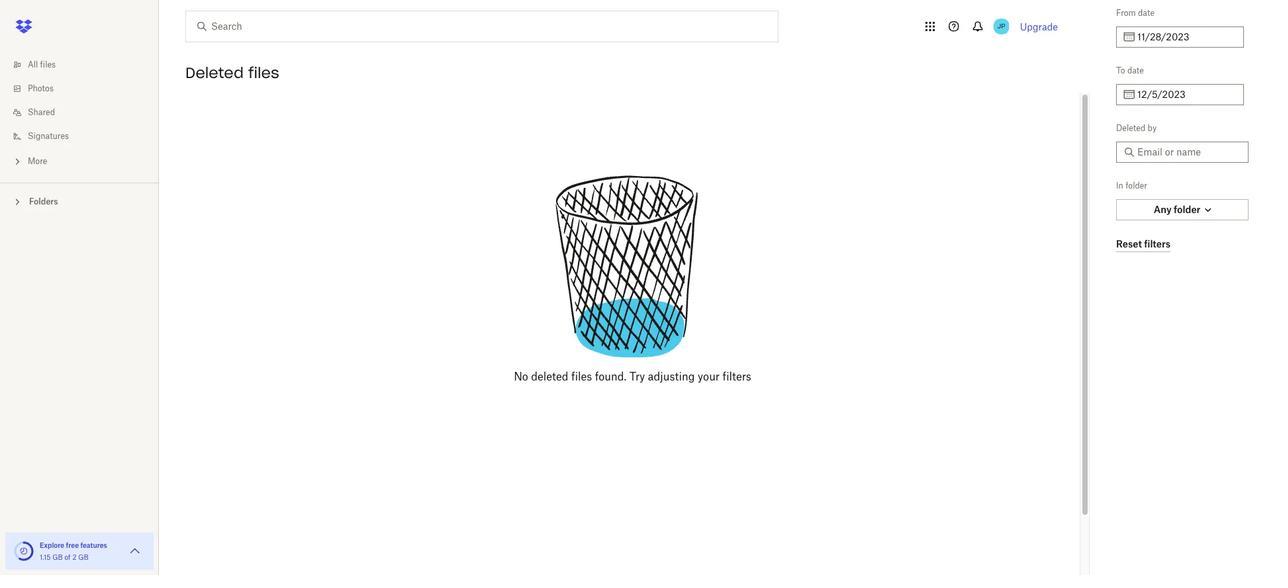 Task type: describe. For each thing, give the bounding box(es) containing it.
folders button
[[0, 191, 159, 211]]

photos
[[28, 83, 54, 93]]

adjusting
[[648, 370, 695, 384]]

to
[[1117, 66, 1126, 76]]

found.
[[595, 370, 627, 384]]

deleted for deleted by
[[1117, 123, 1146, 133]]

from
[[1117, 8, 1137, 18]]

upgrade
[[1021, 21, 1059, 32]]

jp
[[998, 22, 1006, 30]]

folder for in folder
[[1126, 181, 1148, 191]]

deleted
[[531, 370, 569, 384]]

to date
[[1117, 66, 1145, 76]]

reset
[[1117, 238, 1143, 249]]

files for all files
[[40, 60, 56, 70]]

2 horizontal spatial files
[[572, 370, 592, 384]]

try
[[630, 370, 645, 384]]

of
[[65, 554, 71, 562]]

2 gb from the left
[[78, 554, 89, 562]]

1.15
[[40, 554, 51, 562]]

photos link
[[11, 77, 159, 101]]

reset filters button
[[1117, 236, 1171, 252]]

explore free features 1.15 gb of 2 gb
[[40, 542, 107, 562]]

all files
[[28, 60, 56, 70]]

reset filters
[[1117, 238, 1171, 249]]

no
[[514, 370, 528, 384]]

more
[[28, 156, 47, 166]]

2
[[72, 554, 77, 562]]

shared link
[[11, 101, 159, 125]]

upgrade link
[[1021, 21, 1059, 32]]

deleted by
[[1117, 123, 1157, 133]]

by
[[1148, 123, 1157, 133]]



Task type: vqa. For each thing, say whether or not it's contained in the screenshot.
the bottom Get
no



Task type: locate. For each thing, give the bounding box(es) containing it.
0 horizontal spatial folder
[[1126, 181, 1148, 191]]

deleted
[[185, 64, 244, 82], [1117, 123, 1146, 133]]

To date text field
[[1138, 87, 1237, 102]]

in folder
[[1117, 181, 1148, 191]]

quota usage element
[[13, 541, 34, 562]]

date right to
[[1128, 66, 1145, 76]]

in
[[1117, 181, 1124, 191]]

Deleted by text field
[[1138, 145, 1241, 160]]

jp button
[[991, 16, 1013, 37]]

free
[[66, 542, 79, 550]]

1 horizontal spatial gb
[[78, 554, 89, 562]]

0 vertical spatial date
[[1139, 8, 1155, 18]]

your
[[698, 370, 720, 384]]

0 vertical spatial folder
[[1126, 181, 1148, 191]]

files for deleted files
[[248, 64, 279, 82]]

any folder
[[1154, 204, 1201, 215]]

date
[[1139, 8, 1155, 18], [1128, 66, 1145, 76]]

0 horizontal spatial filters
[[723, 370, 752, 384]]

deleted for deleted files
[[185, 64, 244, 82]]

filters
[[1145, 238, 1171, 249], [723, 370, 752, 384]]

0 horizontal spatial deleted
[[185, 64, 244, 82]]

gb left of
[[52, 554, 63, 562]]

no deleted files found. try adjusting your filters
[[514, 370, 752, 384]]

1 vertical spatial filters
[[723, 370, 752, 384]]

From date text field
[[1138, 30, 1237, 44]]

1 vertical spatial folder
[[1174, 204, 1201, 215]]

signatures
[[28, 131, 69, 141]]

0 horizontal spatial gb
[[52, 554, 63, 562]]

from date
[[1117, 8, 1155, 18]]

features
[[80, 542, 107, 550]]

filters right your
[[723, 370, 752, 384]]

explore
[[40, 542, 64, 550]]

folder right "in"
[[1126, 181, 1148, 191]]

any
[[1154, 204, 1172, 215]]

1 horizontal spatial filters
[[1145, 238, 1171, 249]]

date for from date
[[1139, 8, 1155, 18]]

0 horizontal spatial files
[[40, 60, 56, 70]]

Search text field
[[211, 19, 751, 34]]

folder for any folder
[[1174, 204, 1201, 215]]

any folder button
[[1117, 199, 1249, 221]]

filters right reset
[[1145, 238, 1171, 249]]

deleted files
[[185, 64, 279, 82]]

0 vertical spatial filters
[[1145, 238, 1171, 249]]

filters inside reset filters button
[[1145, 238, 1171, 249]]

folder inside button
[[1174, 204, 1201, 215]]

1 horizontal spatial folder
[[1174, 204, 1201, 215]]

files
[[40, 60, 56, 70], [248, 64, 279, 82], [572, 370, 592, 384]]

list containing all files
[[0, 45, 159, 183]]

dropbox image
[[11, 13, 37, 40]]

all files link
[[11, 53, 159, 77]]

1 horizontal spatial files
[[248, 64, 279, 82]]

folders
[[29, 197, 58, 207]]

1 vertical spatial date
[[1128, 66, 1145, 76]]

gb
[[52, 554, 63, 562], [78, 554, 89, 562]]

date for to date
[[1128, 66, 1145, 76]]

date right from
[[1139, 8, 1155, 18]]

0 vertical spatial deleted
[[185, 64, 244, 82]]

folder
[[1126, 181, 1148, 191], [1174, 204, 1201, 215]]

shared
[[28, 107, 55, 117]]

signatures link
[[11, 125, 159, 148]]

list
[[0, 45, 159, 183]]

more image
[[11, 155, 24, 168]]

folder right any
[[1174, 204, 1201, 215]]

1 vertical spatial deleted
[[1117, 123, 1146, 133]]

gb right 2
[[78, 554, 89, 562]]

1 gb from the left
[[52, 554, 63, 562]]

all
[[28, 60, 38, 70]]

1 horizontal spatial deleted
[[1117, 123, 1146, 133]]



